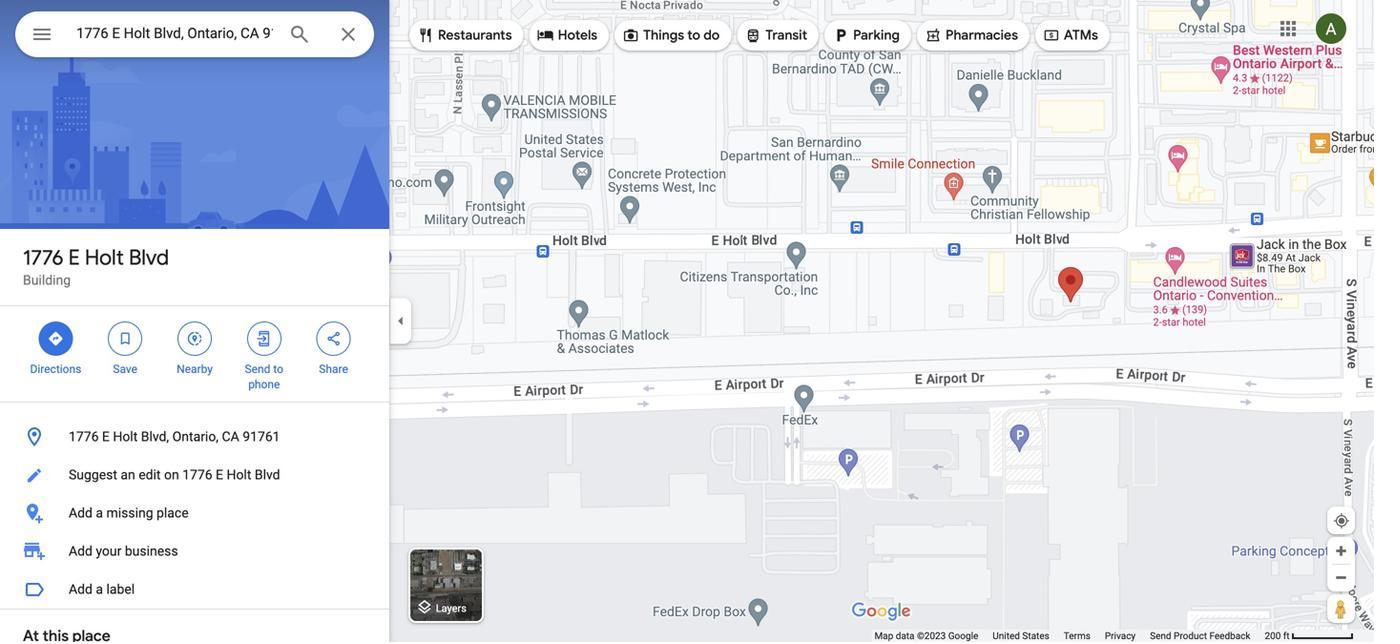 Task type: describe. For each thing, give the bounding box(es) containing it.
map
[[875, 630, 894, 642]]

feedback
[[1210, 630, 1251, 642]]

parking
[[853, 27, 900, 44]]

map data ©2023 google
[[875, 630, 979, 642]]

label
[[106, 582, 135, 597]]

e for blvd,
[[102, 429, 110, 445]]

 restaurants
[[417, 25, 512, 46]]

a for label
[[96, 582, 103, 597]]

privacy button
[[1105, 630, 1136, 642]]

product
[[1174, 630, 1207, 642]]

zoom in image
[[1334, 544, 1349, 558]]

 button
[[15, 11, 69, 61]]

united states button
[[993, 630, 1050, 642]]

send for send product feedback
[[1150, 630, 1172, 642]]


[[745, 25, 762, 46]]


[[325, 328, 342, 349]]

2 vertical spatial e
[[216, 467, 223, 483]]

your
[[96, 544, 122, 559]]

holt for blvd,
[[113, 429, 138, 445]]

pharmacies
[[946, 27, 1018, 44]]

edit
[[139, 467, 161, 483]]

restaurants
[[438, 27, 512, 44]]

1776 e holt blvd, ontario, ca 91761
[[69, 429, 280, 445]]

blvd inside 1776 e holt blvd building
[[129, 244, 169, 271]]

200 ft
[[1265, 630, 1290, 642]]

do
[[704, 27, 720, 44]]

ca
[[222, 429, 239, 445]]

suggest
[[69, 467, 117, 483]]

states
[[1023, 630, 1050, 642]]


[[47, 328, 64, 349]]

footer inside google maps element
[[875, 630, 1265, 642]]

a for missing
[[96, 505, 103, 521]]

terms button
[[1064, 630, 1091, 642]]


[[256, 328, 273, 349]]


[[186, 328, 203, 349]]

 transit
[[745, 25, 807, 46]]

holt for blvd
[[85, 244, 124, 271]]

privacy
[[1105, 630, 1136, 642]]

 things to do
[[622, 25, 720, 46]]

terms
[[1064, 630, 1091, 642]]

1776 e holt blvd building
[[23, 244, 169, 288]]

ontario,
[[172, 429, 219, 445]]

add for add a missing place
[[69, 505, 93, 521]]

share
[[319, 363, 348, 376]]

send product feedback
[[1150, 630, 1251, 642]]

200
[[1265, 630, 1281, 642]]

actions for 1776 e holt blvd region
[[0, 306, 389, 402]]

an
[[121, 467, 135, 483]]

send product feedback button
[[1150, 630, 1251, 642]]

missing
[[106, 505, 153, 521]]

google account: angela cha  
(angela.cha@adept.ai) image
[[1316, 13, 1347, 44]]

suggest an edit on 1776 e holt blvd button
[[0, 456, 389, 494]]

data
[[896, 630, 915, 642]]

google maps element
[[0, 0, 1374, 642]]

send to phone
[[245, 363, 283, 391]]

e for blvd
[[68, 244, 80, 271]]

to inside  things to do
[[687, 27, 701, 44]]

hotels
[[558, 27, 598, 44]]

 hotels
[[537, 25, 598, 46]]


[[31, 21, 53, 48]]

add a missing place
[[69, 505, 189, 521]]

2 horizontal spatial 1776
[[182, 467, 212, 483]]

200 ft button
[[1265, 630, 1354, 642]]



Task type: locate. For each thing, give the bounding box(es) containing it.
on
[[164, 467, 179, 483]]

1 vertical spatial blvd
[[255, 467, 280, 483]]

blvd
[[129, 244, 169, 271], [255, 467, 280, 483]]

footer containing map data ©2023 google
[[875, 630, 1265, 642]]

1776 e holt blvd, ontario, ca 91761 button
[[0, 418, 389, 456]]

send left product
[[1150, 630, 1172, 642]]

0 horizontal spatial blvd
[[129, 244, 169, 271]]

to left the do at right top
[[687, 27, 701, 44]]

phone
[[248, 378, 280, 391]]

blvd down 91761
[[255, 467, 280, 483]]

blvd,
[[141, 429, 169, 445]]

1 vertical spatial a
[[96, 582, 103, 597]]

2 vertical spatial add
[[69, 582, 93, 597]]

0 horizontal spatial send
[[245, 363, 270, 376]]

a inside "button"
[[96, 582, 103, 597]]

1 horizontal spatial to
[[687, 27, 701, 44]]

1776 for blvd
[[23, 244, 64, 271]]

1 horizontal spatial blvd
[[255, 467, 280, 483]]

add down suggest
[[69, 505, 93, 521]]

blvd up 
[[129, 244, 169, 271]]

1 vertical spatial holt
[[113, 429, 138, 445]]

1776 for blvd,
[[69, 429, 99, 445]]

1776 e holt blvd main content
[[0, 0, 389, 642]]

0 horizontal spatial to
[[273, 363, 283, 376]]

e up building
[[68, 244, 80, 271]]

directions
[[30, 363, 81, 376]]

footer
[[875, 630, 1265, 642]]

91761
[[243, 429, 280, 445]]

transit
[[766, 27, 807, 44]]

1776 inside 1776 e holt blvd building
[[23, 244, 64, 271]]

add inside button
[[69, 505, 93, 521]]

None field
[[76, 22, 273, 45]]

0 vertical spatial blvd
[[129, 244, 169, 271]]

nearby
[[177, 363, 213, 376]]

a
[[96, 505, 103, 521], [96, 582, 103, 597]]

to up phone
[[273, 363, 283, 376]]

1 vertical spatial e
[[102, 429, 110, 445]]

0 vertical spatial holt
[[85, 244, 124, 271]]

add a label
[[69, 582, 135, 597]]

0 horizontal spatial e
[[68, 244, 80, 271]]

3 add from the top
[[69, 582, 93, 597]]

to inside send to phone
[[273, 363, 283, 376]]

show your location image
[[1333, 513, 1350, 530]]

add for add your business
[[69, 544, 93, 559]]

0 vertical spatial send
[[245, 363, 270, 376]]

1776
[[23, 244, 64, 271], [69, 429, 99, 445], [182, 467, 212, 483]]

collapse side panel image
[[390, 311, 411, 332]]


[[832, 25, 849, 46]]

holt
[[85, 244, 124, 271], [113, 429, 138, 445], [227, 467, 251, 483]]


[[417, 25, 434, 46]]

blvd inside suggest an edit on 1776 e holt blvd button
[[255, 467, 280, 483]]

 atms
[[1043, 25, 1098, 46]]

1 vertical spatial to
[[273, 363, 283, 376]]

0 vertical spatial e
[[68, 244, 80, 271]]

send up phone
[[245, 363, 270, 376]]

0 vertical spatial to
[[687, 27, 701, 44]]

0 vertical spatial 1776
[[23, 244, 64, 271]]

add left label
[[69, 582, 93, 597]]


[[117, 328, 134, 349]]

united states
[[993, 630, 1050, 642]]

1 horizontal spatial send
[[1150, 630, 1172, 642]]

e down ca
[[216, 467, 223, 483]]

0 vertical spatial add
[[69, 505, 93, 521]]

add your business
[[69, 544, 178, 559]]

add
[[69, 505, 93, 521], [69, 544, 93, 559], [69, 582, 93, 597]]

©2023
[[917, 630, 946, 642]]

atms
[[1064, 27, 1098, 44]]


[[537, 25, 554, 46]]

holt down ca
[[227, 467, 251, 483]]

place
[[157, 505, 189, 521]]

a inside button
[[96, 505, 103, 521]]

united
[[993, 630, 1020, 642]]

send inside "button"
[[1150, 630, 1172, 642]]

holt inside 1776 e holt blvd building
[[85, 244, 124, 271]]

ft
[[1283, 630, 1290, 642]]

to
[[687, 27, 701, 44], [273, 363, 283, 376]]

holt up 
[[85, 244, 124, 271]]

send
[[245, 363, 270, 376], [1150, 630, 1172, 642]]

add your business link
[[0, 533, 389, 571]]

e up suggest
[[102, 429, 110, 445]]

1 horizontal spatial 1776
[[69, 429, 99, 445]]

save
[[113, 363, 137, 376]]

a left missing
[[96, 505, 103, 521]]

2 horizontal spatial e
[[216, 467, 223, 483]]

2 add from the top
[[69, 544, 93, 559]]

 search field
[[15, 11, 374, 61]]

business
[[125, 544, 178, 559]]

e inside 1776 e holt blvd building
[[68, 244, 80, 271]]

none field inside "1776 e holt blvd, ontario, ca 91761" "field"
[[76, 22, 273, 45]]

0 vertical spatial a
[[96, 505, 103, 521]]

holt left blvd,
[[113, 429, 138, 445]]

 pharmacies
[[925, 25, 1018, 46]]

show street view coverage image
[[1328, 595, 1355, 623]]

1 a from the top
[[96, 505, 103, 521]]

add left your
[[69, 544, 93, 559]]

add inside "button"
[[69, 582, 93, 597]]

2 vertical spatial 1776
[[182, 467, 212, 483]]

zoom out image
[[1334, 571, 1349, 585]]

1 vertical spatial add
[[69, 544, 93, 559]]


[[622, 25, 640, 46]]

add a label button
[[0, 571, 389, 609]]


[[1043, 25, 1060, 46]]

building
[[23, 272, 71, 288]]

a left label
[[96, 582, 103, 597]]

1 vertical spatial send
[[1150, 630, 1172, 642]]

2 a from the top
[[96, 582, 103, 597]]

add for add a label
[[69, 582, 93, 597]]

google
[[948, 630, 979, 642]]

1 add from the top
[[69, 505, 93, 521]]

1 vertical spatial 1776
[[69, 429, 99, 445]]

suggest an edit on 1776 e holt blvd
[[69, 467, 280, 483]]

things
[[643, 27, 684, 44]]

add a missing place button
[[0, 494, 389, 533]]

send inside send to phone
[[245, 363, 270, 376]]

0 horizontal spatial 1776
[[23, 244, 64, 271]]

 parking
[[832, 25, 900, 46]]

1776 right on
[[182, 467, 212, 483]]

1776 up building
[[23, 244, 64, 271]]

e
[[68, 244, 80, 271], [102, 429, 110, 445], [216, 467, 223, 483]]

2 vertical spatial holt
[[227, 467, 251, 483]]


[[925, 25, 942, 46]]

1 horizontal spatial e
[[102, 429, 110, 445]]

send for send to phone
[[245, 363, 270, 376]]

1776 E Holt Blvd, Ontario, CA 91761 field
[[15, 11, 374, 57]]

layers
[[436, 603, 467, 614]]

1776 up suggest
[[69, 429, 99, 445]]



Task type: vqa. For each thing, say whether or not it's contained in the screenshot.
CA
yes



